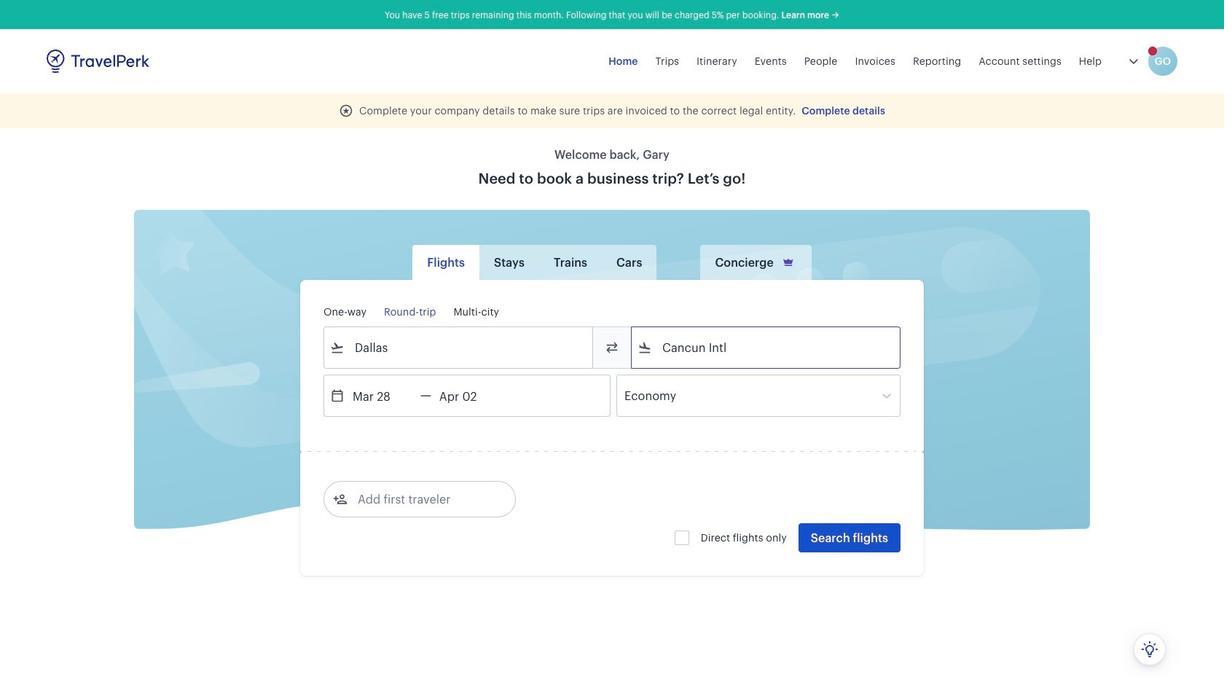 Task type: locate. For each thing, give the bounding box(es) containing it.
Return text field
[[431, 375, 507, 416]]

Depart text field
[[345, 375, 421, 416]]



Task type: vqa. For each thing, say whether or not it's contained in the screenshot.
Return text field
yes



Task type: describe. For each thing, give the bounding box(es) containing it.
Add first traveler search field
[[348, 488, 499, 511]]

To search field
[[652, 336, 881, 359]]

From search field
[[345, 336, 574, 359]]



